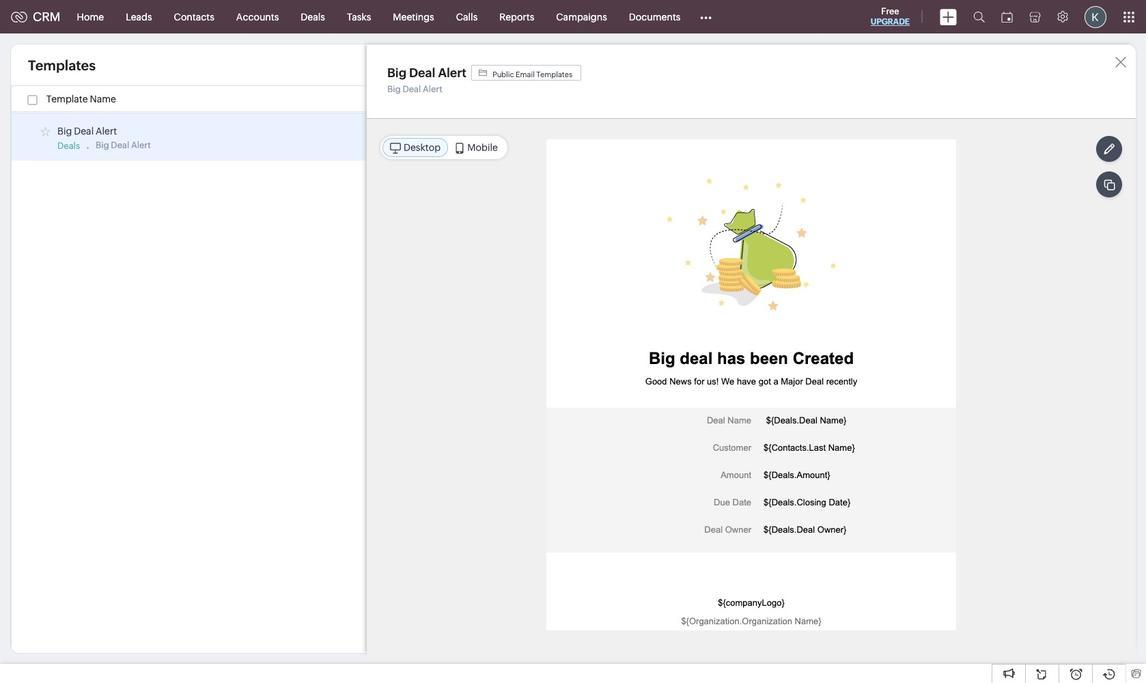 Task type: describe. For each thing, give the bounding box(es) containing it.
template
[[46, 94, 88, 105]]

free upgrade
[[871, 6, 910, 27]]

deal down big deal alert "link"
[[111, 140, 129, 150]]

calls link
[[445, 0, 489, 33]]

tasks link
[[336, 0, 382, 33]]

deal down template name
[[74, 126, 94, 136]]

calls
[[456, 11, 478, 22]]

crm
[[33, 10, 61, 24]]

free
[[882, 6, 900, 16]]

mobile
[[468, 142, 498, 153]]

profile image
[[1085, 6, 1107, 28]]

contacts
[[174, 11, 215, 22]]

documents link
[[618, 0, 692, 33]]

big deal alert down big deal alert "link"
[[96, 140, 151, 150]]

home link
[[66, 0, 115, 33]]

public email templates
[[493, 70, 573, 78]]

template name
[[46, 94, 116, 105]]

logo image
[[11, 11, 27, 22]]

accounts link
[[225, 0, 290, 33]]

leads
[[126, 11, 152, 22]]

deal up desktop
[[403, 84, 421, 94]]

reports
[[500, 11, 535, 22]]

upgrade
[[871, 17, 910, 27]]

documents
[[629, 11, 681, 22]]



Task type: vqa. For each thing, say whether or not it's contained in the screenshot.
Public Email Templates
yes



Task type: locate. For each thing, give the bounding box(es) containing it.
calendar image
[[1002, 11, 1014, 22]]

1 horizontal spatial deals
[[301, 11, 325, 22]]

deals
[[301, 11, 325, 22], [57, 141, 80, 151]]

deal
[[409, 66, 436, 80], [403, 84, 421, 94], [74, 126, 94, 136], [111, 140, 129, 150]]

email
[[516, 70, 535, 78]]

big deal alert
[[387, 66, 470, 80], [387, 84, 443, 94], [57, 126, 117, 136], [96, 140, 151, 150]]

campaigns link
[[546, 0, 618, 33]]

meetings link
[[382, 0, 445, 33]]

deals down big deal alert "link"
[[57, 141, 80, 151]]

deals left tasks
[[301, 11, 325, 22]]

big deal alert link
[[57, 126, 117, 136]]

1 vertical spatial deals
[[57, 141, 80, 151]]

name
[[90, 94, 116, 105]]

crm link
[[11, 10, 61, 24]]

contacts link
[[163, 0, 225, 33]]

create menu image
[[940, 9, 958, 25]]

accounts
[[236, 11, 279, 22]]

reports link
[[489, 0, 546, 33]]

campaigns
[[557, 11, 607, 22]]

templates right email
[[537, 70, 573, 78]]

templates up template at left top
[[28, 57, 96, 73]]

deal down meetings on the left top
[[409, 66, 436, 80]]

leads link
[[115, 0, 163, 33]]

0 vertical spatial deals
[[301, 11, 325, 22]]

templates
[[28, 57, 96, 73], [537, 70, 573, 78]]

Other Modules field
[[692, 6, 721, 28]]

1 horizontal spatial templates
[[537, 70, 573, 78]]

deals link
[[290, 0, 336, 33]]

alert
[[438, 66, 467, 80], [423, 84, 443, 94], [96, 126, 117, 136], [131, 140, 151, 150]]

big
[[387, 66, 407, 80], [387, 84, 401, 94], [57, 126, 72, 136], [96, 140, 109, 150]]

big deal alert up desktop
[[387, 84, 443, 94]]

big deal alert down template name
[[57, 126, 117, 136]]

profile element
[[1077, 0, 1115, 33]]

search image
[[974, 11, 986, 23]]

desktop
[[404, 142, 441, 153]]

0 horizontal spatial templates
[[28, 57, 96, 73]]

meetings
[[393, 11, 435, 22]]

public
[[493, 70, 514, 78]]

create menu element
[[932, 0, 966, 33]]

search element
[[966, 0, 994, 33]]

0 horizontal spatial deals
[[57, 141, 80, 151]]

big deal alert down meetings on the left top
[[387, 66, 470, 80]]

home
[[77, 11, 104, 22]]

tasks
[[347, 11, 371, 22]]



